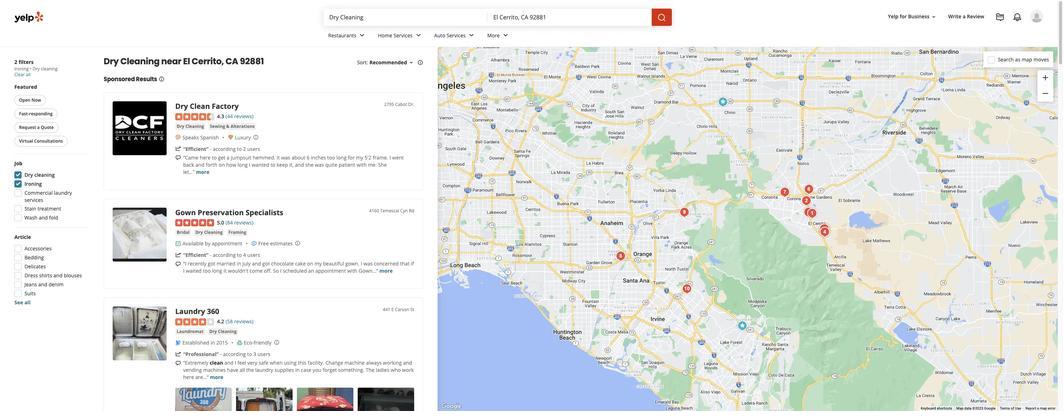 Task type: vqa. For each thing, say whether or not it's contained in the screenshot.
the right The Long
yes



Task type: locate. For each thing, give the bounding box(es) containing it.
write
[[949, 13, 962, 20]]

here
[[200, 154, 211, 161], [183, 375, 194, 381]]

4.2 link
[[217, 318, 224, 326]]

2 vertical spatial users
[[258, 351, 270, 358]]

dry up commercial
[[24, 172, 33, 179]]

2 vertical spatial was
[[364, 261, 373, 268]]

laundry
[[175, 307, 205, 317]]

users right "4"
[[247, 252, 260, 259]]

16 speech v2 image for gown preservation specialists
[[175, 262, 181, 268]]

temescal
[[381, 208, 399, 214]]

map right the as
[[1022, 56, 1033, 63]]

2 vertical spatial dry cleaning button
[[208, 329, 238, 336]]

off.
[[264, 268, 272, 275]]

was down inches
[[315, 162, 324, 168]]

2 vertical spatial in
[[295, 367, 300, 374]]

according up "feel"
[[223, 351, 246, 358]]

2 "efficient" from the top
[[183, 252, 209, 259]]

1 horizontal spatial none field
[[494, 13, 646, 21]]

"efficient" for preservation
[[183, 252, 209, 259]]

1 vertical spatial too
[[203, 268, 211, 275]]

reviews) up alterations
[[234, 113, 254, 120]]

16 speech v2 image for laundry 360
[[175, 361, 181, 367]]

ladies
[[376, 367, 390, 374]]

"professional" - according to 3 users
[[183, 351, 270, 358]]

1 horizontal spatial 2
[[243, 146, 246, 153]]

0 vertical spatial dry cleaning button
[[175, 123, 206, 130]]

with inside "i recently got married in july and got chocolate cake on my beautiful gown. i was concerned that if i waited too long it wouldn't come off. so i scheduled an appointment with gown…"
[[348, 268, 358, 275]]

reviews) right (58
[[234, 319, 254, 326]]

4.3 link
[[217, 112, 224, 120]]

0 vertical spatial group
[[1038, 70, 1054, 102]]

a for request
[[37, 125, 40, 131]]

my inside "came here to get a jumpsuit hemmed. it was about 6 inches too long for my 5'2 frame. i went back and forth on how long i wanted to keep it, and she was quite patient with me. she let…"
[[356, 154, 364, 161]]

- for factory
[[210, 146, 212, 153]]

1 horizontal spatial appointment
[[316, 268, 346, 275]]

more down concerned
[[380, 268, 393, 275]]

was up gown…"
[[364, 261, 373, 268]]

1 vertical spatial "efficient"
[[183, 252, 209, 259]]

2 left filters on the left top of page
[[14, 59, 17, 66]]

cleaning right •
[[41, 66, 58, 72]]

user actions element
[[883, 9, 1054, 53]]

0 horizontal spatial laundry
[[54, 190, 72, 197]]

express custom cuts tailoring & cleaners image
[[800, 194, 814, 208]]

available
[[183, 241, 204, 248]]

search
[[999, 56, 1015, 63]]

"efficient" up recently
[[183, 252, 209, 259]]

0 horizontal spatial more link
[[196, 169, 210, 176]]

0 vertical spatial for
[[900, 13, 907, 20]]

map region
[[409, 18, 1064, 412]]

all inside 2 filters ironing • dry cleaning clear all
[[26, 72, 31, 78]]

this
[[298, 360, 307, 367]]

dry up established in 2015
[[209, 329, 217, 335]]

carson
[[395, 307, 409, 313]]

1 vertical spatial according
[[213, 252, 236, 259]]

my left beautiful on the bottom
[[315, 261, 322, 268]]

recommended button
[[370, 59, 415, 66]]

if
[[411, 261, 414, 268]]

a right get
[[227, 154, 230, 161]]

2 horizontal spatial long
[[337, 154, 347, 161]]

clear
[[14, 72, 25, 78]]

1 vertical spatial 16 trending v2 image
[[175, 352, 181, 358]]

24 chevron down v2 image for restaurants
[[358, 31, 367, 40]]

patient
[[339, 162, 356, 168]]

map for moves
[[1022, 56, 1033, 63]]

got up 'off.' in the left bottom of the page
[[262, 261, 270, 268]]

dry
[[104, 55, 119, 67], [33, 66, 40, 72], [175, 102, 188, 111], [177, 123, 184, 130], [24, 172, 33, 179], [195, 230, 203, 236], [209, 329, 217, 335]]

more down machines
[[210, 375, 223, 381]]

2 horizontal spatial in
[[295, 367, 300, 374]]

dry cleaning button down 4.2
[[208, 329, 238, 336]]

on
[[219, 162, 225, 168], [307, 261, 313, 268]]

- down 'available by appointment' on the left of the page
[[210, 252, 212, 259]]

cleaning down 4.3 star rating image
[[186, 123, 204, 130]]

map data ©2023 google
[[957, 407, 996, 411]]

16 trending v2 image
[[175, 253, 181, 259], [175, 352, 181, 358]]

projects image
[[996, 13, 1005, 22]]

with down 5'2
[[357, 162, 367, 168]]

24 chevron down v2 image right auto services
[[467, 31, 476, 40]]

0 vertical spatial more
[[196, 169, 210, 176]]

1 vertical spatial -
[[210, 252, 212, 259]]

was right it
[[281, 154, 290, 161]]

terms of use
[[1001, 407, 1022, 411]]

1 horizontal spatial more link
[[210, 375, 223, 381]]

have
[[227, 367, 238, 374]]

filters
[[19, 59, 34, 66]]

1 vertical spatial more link
[[380, 268, 393, 275]]

2 none field from the left
[[494, 13, 646, 21]]

1 horizontal spatial in
[[237, 261, 241, 268]]

2 vertical spatial long
[[212, 268, 222, 275]]

- down spanish
[[210, 146, 212, 153]]

3
[[253, 351, 256, 358]]

clear all link
[[14, 72, 31, 78]]

in inside "i recently got married in july and got chocolate cake on my beautiful gown. i was concerned that if i waited too long it wouldn't come off. so i scheduled an appointment with gown…"
[[237, 261, 241, 268]]

forget
[[323, 367, 337, 374]]

a right the write
[[963, 13, 966, 20]]

home
[[378, 32, 393, 39]]

long inside "i recently got married in july and got chocolate cake on my beautiful gown. i was concerned that if i waited too long it wouldn't come off. so i scheduled an appointment with gown…"
[[212, 268, 222, 275]]

a inside button
[[37, 125, 40, 131]]

group containing article
[[12, 234, 89, 307]]

0 vertical spatial "efficient"
[[183, 146, 209, 153]]

0 horizontal spatial in
[[211, 340, 215, 347]]

5 star rating image
[[175, 220, 214, 227]]

3 16 speech v2 image from the top
[[175, 361, 181, 367]]

0 vertical spatial according
[[213, 146, 236, 153]]

1 horizontal spatial got
[[262, 261, 270, 268]]

auto services
[[435, 32, 466, 39]]

featured
[[14, 84, 37, 90]]

moves
[[1034, 56, 1050, 63]]

none field near
[[494, 13, 646, 21]]

for
[[900, 13, 907, 20], [348, 154, 355, 161]]

2 vertical spatial more
[[210, 375, 223, 381]]

24 chevron down v2 image for more
[[502, 31, 510, 40]]

1 24 chevron down v2 image from the left
[[358, 31, 367, 40]]

users up safe
[[258, 351, 270, 358]]

0 vertical spatial all
[[26, 72, 31, 78]]

got down '"efficient" - according to 4 users'
[[208, 261, 215, 268]]

and down stain treatment
[[39, 215, 48, 221]]

services right the auto
[[447, 32, 466, 39]]

0 horizontal spatial long
[[212, 268, 222, 275]]

3 reviews) from the top
[[234, 319, 254, 326]]

24 chevron down v2 image
[[414, 31, 423, 40], [502, 31, 510, 40]]

0 vertical spatial with
[[357, 162, 367, 168]]

"efficient" - according to 4 users
[[183, 252, 260, 259]]

me.
[[368, 162, 377, 168]]

quite
[[326, 162, 338, 168]]

24 chevron down v2 image inside the auto services link
[[467, 31, 476, 40]]

more link down machines
[[210, 375, 223, 381]]

a right report
[[1038, 407, 1040, 411]]

Near text field
[[494, 13, 646, 21]]

0 vertical spatial too
[[327, 154, 335, 161]]

0 vertical spatial dry cleaning link
[[175, 123, 206, 130]]

ironing up commercial
[[24, 181, 42, 188]]

dry cleaning for gown
[[195, 230, 223, 236]]

group
[[1038, 70, 1054, 102], [12, 160, 89, 224], [12, 234, 89, 307]]

dry cleaning button down 4.3 star rating image
[[175, 123, 206, 130]]

24 chevron down v2 image right more
[[502, 31, 510, 40]]

who
[[391, 367, 401, 374]]

commercial
[[24, 190, 53, 197]]

1 horizontal spatial map
[[1041, 407, 1048, 411]]

beautiful
[[323, 261, 344, 268]]

16 chevron down v2 image
[[932, 14, 937, 20]]

16 speech v2 image left "extremely
[[175, 361, 181, 367]]

concerned
[[374, 261, 399, 268]]

1 horizontal spatial on
[[307, 261, 313, 268]]

0 horizontal spatial 24 chevron down v2 image
[[414, 31, 423, 40]]

tyler b. image
[[1031, 10, 1044, 23]]

1 vertical spatial all
[[24, 300, 31, 306]]

2 vertical spatial reviews)
[[234, 319, 254, 326]]

None field
[[330, 13, 482, 21], [494, 13, 646, 21]]

users for factory
[[247, 146, 260, 153]]

1 vertical spatial users
[[247, 252, 260, 259]]

1 vertical spatial here
[[183, 375, 194, 381]]

more link down forth
[[196, 169, 210, 176]]

appointment down beautiful on the bottom
[[316, 268, 346, 275]]

appointment up '"efficient" - according to 4 users'
[[212, 241, 242, 248]]

0 horizontal spatial was
[[281, 154, 290, 161]]

0 vertical spatial 2
[[14, 59, 17, 66]]

map for error
[[1041, 407, 1048, 411]]

1 vertical spatial dry cleaning button
[[194, 230, 224, 237]]

back
[[183, 162, 194, 168]]

reviews) for factory
[[234, 113, 254, 120]]

on inside "i recently got married in july and got chocolate cake on my beautiful gown. i was concerned that if i waited too long it wouldn't come off. so i scheduled an appointment with gown…"
[[307, 261, 313, 268]]

more link for factory
[[196, 169, 210, 176]]

0 vertical spatial 16 trending v2 image
[[175, 253, 181, 259]]

more down forth
[[196, 169, 210, 176]]

to left "4"
[[237, 252, 242, 259]]

wash
[[24, 215, 37, 221]]

16 trending v2 image for laundry
[[175, 352, 181, 358]]

1 vertical spatial laundry
[[255, 367, 273, 374]]

bridal
[[177, 230, 190, 236]]

all right clear
[[26, 72, 31, 78]]

estimates
[[270, 241, 293, 248]]

according up get
[[213, 146, 236, 153]]

more
[[196, 169, 210, 176], [380, 268, 393, 275], [210, 375, 223, 381]]

16 chevron down v2 image
[[409, 60, 415, 65]]

1 vertical spatial for
[[348, 154, 355, 161]]

1 horizontal spatial my
[[356, 154, 364, 161]]

1 horizontal spatial 24 chevron down v2 image
[[502, 31, 510, 40]]

1 vertical spatial cleaning
[[34, 172, 55, 179]]

cleaning up commercial
[[34, 172, 55, 179]]

2 vertical spatial all
[[240, 367, 245, 374]]

change
[[326, 360, 343, 367]]

0 horizontal spatial more
[[196, 169, 210, 176]]

1 horizontal spatial too
[[327, 154, 335, 161]]

all down "feel"
[[240, 367, 245, 374]]

1 vertical spatial my
[[315, 261, 322, 268]]

cleaning
[[41, 66, 58, 72], [34, 172, 55, 179]]

0 vertical spatial on
[[219, 162, 225, 168]]

dry up sponsored
[[104, 55, 119, 67]]

2 24 chevron down v2 image from the left
[[502, 31, 510, 40]]

dry cleaning link down 4.3 star rating image
[[175, 123, 206, 130]]

0 horizontal spatial got
[[208, 261, 215, 268]]

a
[[963, 13, 966, 20], [37, 125, 40, 131], [227, 154, 230, 161], [1038, 407, 1040, 411]]

the
[[246, 367, 254, 374]]

dry cleaning for laundry
[[209, 329, 237, 335]]

0 vertical spatial here
[[200, 154, 211, 161]]

4.2 star rating image
[[175, 319, 214, 326]]

2 horizontal spatial more link
[[380, 268, 393, 275]]

24 chevron down v2 image inside home services link
[[414, 31, 423, 40]]

dry cleaning button up by
[[194, 230, 224, 237]]

services
[[394, 32, 413, 39], [447, 32, 466, 39]]

long left it
[[212, 268, 222, 275]]

16 established in v2 image
[[175, 341, 181, 346]]

2 16 trending v2 image from the top
[[175, 352, 181, 358]]

16 speech v2 image
[[175, 155, 181, 161], [175, 262, 181, 268], [175, 361, 181, 367]]

2 vertical spatial 16 speech v2 image
[[175, 361, 181, 367]]

lucy's laundry & dry cleaning image
[[614, 249, 628, 264]]

1 24 chevron down v2 image from the left
[[414, 31, 423, 40]]

to for preservation
[[237, 252, 242, 259]]

on up an
[[307, 261, 313, 268]]

responding
[[29, 111, 53, 117]]

0 horizontal spatial for
[[348, 154, 355, 161]]

in up wouldn't
[[237, 261, 241, 268]]

1 services from the left
[[394, 32, 413, 39]]

0 vertical spatial users
[[247, 146, 260, 153]]

dry cleaning link
[[175, 123, 206, 130], [194, 230, 224, 237], [208, 329, 238, 336]]

1 horizontal spatial laundry
[[255, 367, 273, 374]]

16 trending v2 image down 16 available by appointment v2 'image'
[[175, 253, 181, 259]]

laundry up treatment
[[54, 190, 72, 197]]

cleaning up 'available by appointment' on the left of the page
[[204, 230, 223, 236]]

1 vertical spatial with
[[348, 268, 358, 275]]

"efficient" up "came
[[183, 146, 209, 153]]

dry cleaning link up by
[[194, 230, 224, 237]]

None search field
[[324, 9, 674, 26]]

0 horizontal spatial too
[[203, 268, 211, 275]]

so
[[273, 268, 279, 275]]

"i
[[183, 261, 186, 268]]

was inside "i recently got married in july and got chocolate cake on my beautiful gown. i was concerned that if i waited too long it wouldn't come off. so i scheduled an appointment with gown…"
[[364, 261, 373, 268]]

- up clean at the bottom of page
[[220, 351, 222, 358]]

1 vertical spatial 16 speech v2 image
[[175, 262, 181, 268]]

featured group
[[13, 84, 89, 148]]

2 up jumpsuit
[[243, 146, 246, 153]]

16 available by appointment v2 image
[[175, 241, 181, 247]]

16 trending v2 image
[[175, 146, 181, 152]]

2 16 speech v2 image from the top
[[175, 262, 181, 268]]

i left went at the top
[[390, 154, 391, 161]]

speaks
[[183, 134, 199, 141]]

to for clean
[[237, 146, 242, 153]]

0 horizontal spatial none field
[[330, 13, 482, 21]]

here up forth
[[200, 154, 211, 161]]

laundromat
[[177, 329, 204, 335]]

on down get
[[219, 162, 225, 168]]

lucy's residential & commercial laundry service image
[[802, 182, 817, 197]]

1 horizontal spatial 24 chevron down v2 image
[[467, 31, 476, 40]]

users up hemmed. on the left of the page
[[247, 146, 260, 153]]

0 vertical spatial -
[[210, 146, 212, 153]]

a inside "came here to get a jumpsuit hemmed. it was about 6 inches too long for my 5'2 frame. i went back and forth on how long i wanted to keep it, and she was quite patient with me. she let…"
[[227, 154, 230, 161]]

services right home
[[394, 32, 413, 39]]

services for auto services
[[447, 32, 466, 39]]

and inside "i recently got married in july and got chocolate cake on my beautiful gown. i was concerned that if i waited too long it wouldn't come off. so i scheduled an appointment with gown…"
[[252, 261, 261, 268]]

too down recently
[[203, 268, 211, 275]]

sponsored results
[[104, 75, 157, 84]]

long up patient
[[337, 154, 347, 161]]

my inside "i recently got married in july and got chocolate cake on my beautiful gown. i was concerned that if i waited too long it wouldn't come off. so i scheduled an appointment with gown…"
[[315, 261, 322, 268]]

in left 2015
[[211, 340, 215, 347]]

0 horizontal spatial map
[[1022, 56, 1033, 63]]

1 horizontal spatial here
[[200, 154, 211, 161]]

(84 reviews) link
[[226, 219, 254, 227]]

and
[[196, 162, 205, 168], [295, 162, 304, 168], [39, 215, 48, 221], [252, 261, 261, 268], [53, 273, 62, 279], [38, 282, 47, 288], [225, 360, 234, 367], [403, 360, 412, 367]]

2 reviews) from the top
[[234, 220, 254, 226]]

as
[[1016, 56, 1021, 63]]

factory
[[212, 102, 239, 111]]

dry cleaning link down 4.2
[[208, 329, 238, 336]]

16 speech v2 image for dry clean factory
[[175, 155, 181, 161]]

to left 3
[[247, 351, 252, 358]]

dry right •
[[33, 66, 40, 72]]

dry inside 2 filters ironing • dry cleaning clear all
[[33, 66, 40, 72]]

reviews) up the framing
[[234, 220, 254, 226]]

for up patient
[[348, 154, 355, 161]]

0 horizontal spatial appointment
[[212, 241, 242, 248]]

(84
[[226, 220, 233, 226]]

16 speech v2 image left the "i
[[175, 262, 181, 268]]

stain treatment
[[24, 206, 61, 212]]

1 vertical spatial long
[[238, 162, 248, 168]]

1 none field from the left
[[330, 13, 482, 21]]

i left "feel"
[[235, 360, 236, 367]]

on inside "came here to get a jumpsuit hemmed. it was about 6 inches too long for my 5'2 frame. i went back and forth on how long i wanted to keep it, and she was quite patient with me. she let…"
[[219, 162, 225, 168]]

map left error
[[1041, 407, 1048, 411]]

a left quote
[[37, 125, 40, 131]]

open
[[19, 97, 30, 103]]

here down vending
[[183, 375, 194, 381]]

all inside and i feel very safe when using this facility. change machine always working and vending machines have all the laundry supplies in case you forget something. the ladies who work here are…"
[[240, 367, 245, 374]]

1 16 trending v2 image from the top
[[175, 253, 181, 259]]

report
[[1026, 407, 1037, 411]]

2 horizontal spatial more
[[380, 268, 393, 275]]

review
[[968, 13, 985, 20]]

0 horizontal spatial here
[[183, 375, 194, 381]]

0 vertical spatial cleaning
[[41, 66, 58, 72]]

all right see
[[24, 300, 31, 306]]

0 horizontal spatial on
[[219, 162, 225, 168]]

1 vertical spatial reviews)
[[234, 220, 254, 226]]

0 vertical spatial appointment
[[212, 241, 242, 248]]

1 horizontal spatial more
[[210, 375, 223, 381]]

ironing down filters on the left top of page
[[14, 66, 29, 72]]

laundry 360 link
[[175, 307, 219, 317]]

1 vertical spatial group
[[12, 160, 89, 224]]

to up jumpsuit
[[237, 146, 242, 153]]

0 vertical spatial map
[[1022, 56, 1033, 63]]

2 got from the left
[[262, 261, 270, 268]]

1 reviews) from the top
[[234, 113, 254, 120]]

1 vertical spatial map
[[1041, 407, 1048, 411]]

0 vertical spatial more link
[[196, 169, 210, 176]]

power cleaners image
[[736, 319, 750, 334]]

according up the married
[[213, 252, 236, 259]]

0 vertical spatial ironing
[[14, 66, 29, 72]]

jeans and denim
[[24, 282, 64, 288]]

commercial laundry services
[[24, 190, 72, 204]]

1 vertical spatial on
[[307, 261, 313, 268]]

1 horizontal spatial gown preservation specialists image
[[818, 222, 832, 236]]

report a map error
[[1026, 407, 1056, 411]]

0 vertical spatial was
[[281, 154, 290, 161]]

fold
[[49, 215, 58, 221]]

i left wanted
[[249, 162, 251, 168]]

2
[[14, 59, 17, 66], [243, 146, 246, 153]]

1 "efficient" from the top
[[183, 146, 209, 153]]

feel
[[238, 360, 246, 367]]

too
[[327, 154, 335, 161], [203, 268, 211, 275]]

24 chevron down v2 image inside the restaurants link
[[358, 31, 367, 40]]

got
[[208, 261, 215, 268], [262, 261, 270, 268]]

0 vertical spatial my
[[356, 154, 364, 161]]

2 horizontal spatial was
[[364, 261, 373, 268]]

1 horizontal spatial was
[[315, 162, 324, 168]]

2 vertical spatial dry cleaning link
[[208, 329, 238, 336]]

24 chevron down v2 image inside more link
[[502, 31, 510, 40]]

available by appointment
[[183, 241, 242, 248]]

"professional"
[[183, 351, 219, 358]]

a inside 'link'
[[963, 13, 966, 20]]

google image
[[440, 403, 463, 412]]

dry clean factory image
[[113, 102, 167, 156], [818, 225, 832, 240], [818, 225, 832, 240]]

dry cleaning down 4.3 star rating image
[[177, 123, 204, 130]]

frame.
[[373, 154, 388, 161]]

24 chevron down v2 image
[[358, 31, 367, 40], [467, 31, 476, 40]]

consultations
[[34, 138, 63, 144]]

2 inside 2 filters ironing • dry cleaning clear all
[[14, 59, 17, 66]]

1 vertical spatial dry cleaning link
[[194, 230, 224, 237]]

i inside and i feel very safe when using this facility. change machine always working and vending machines have all the laundry supplies in case you forget something. the ladies who work here are…"
[[235, 360, 236, 367]]

cleaning inside group
[[34, 172, 55, 179]]

and up come
[[252, 261, 261, 268]]

dry cleaning up by
[[195, 230, 223, 236]]

cleaning up results
[[120, 55, 160, 67]]

0 horizontal spatial 24 chevron down v2 image
[[358, 31, 367, 40]]

suds and bubbles laundry services image
[[716, 95, 731, 109]]

16 trending v2 image down 16 established in v2 image
[[175, 352, 181, 358]]

now
[[32, 97, 41, 103]]

job
[[14, 160, 22, 167]]

with down gown.
[[348, 268, 358, 275]]

too up quite in the top left of the page
[[327, 154, 335, 161]]

wouldn't
[[228, 268, 248, 275]]

gown preservation specialists image
[[113, 208, 167, 262], [818, 222, 832, 236]]

"extremely clean
[[183, 360, 223, 367]]

and right the back
[[196, 162, 205, 168]]

to for 360
[[247, 351, 252, 358]]

dry cleaning link for laundry
[[208, 329, 238, 336]]

2 services from the left
[[447, 32, 466, 39]]

1 16 speech v2 image from the top
[[175, 155, 181, 161]]

more for factory
[[196, 169, 210, 176]]

24 chevron down v2 image left the auto
[[414, 31, 423, 40]]

1 got from the left
[[208, 261, 215, 268]]

2 vertical spatial group
[[12, 234, 89, 307]]

info icon image
[[253, 135, 259, 140], [253, 135, 259, 140], [295, 241, 301, 247], [295, 241, 301, 247], [274, 340, 280, 346], [274, 340, 280, 346]]

2 24 chevron down v2 image from the left
[[467, 31, 476, 40]]



Task type: describe. For each thing, give the bounding box(es) containing it.
supplies
[[275, 367, 294, 374]]

zoom out image
[[1042, 89, 1051, 98]]

0 vertical spatial dry cleaning
[[177, 123, 204, 130]]

a for report
[[1038, 407, 1040, 411]]

4160
[[370, 208, 379, 214]]

see all button
[[14, 300, 31, 306]]

virtual
[[19, 138, 33, 144]]

(44 reviews) link
[[226, 112, 254, 120]]

dry cleaning button for gown
[[194, 230, 224, 237]]

safe
[[259, 360, 269, 367]]

a for write
[[963, 13, 966, 20]]

scheduled
[[283, 268, 307, 275]]

terms
[[1001, 407, 1011, 411]]

use
[[1016, 407, 1022, 411]]

cabot
[[395, 102, 407, 108]]

6
[[307, 154, 310, 161]]

vending
[[183, 367, 202, 374]]

gown preservation specialists image
[[818, 222, 832, 236]]

and down 'shirts'
[[38, 282, 47, 288]]

framing
[[229, 230, 246, 236]]

wash and fold
[[24, 215, 58, 221]]

yelp for business
[[889, 13, 930, 20]]

map
[[957, 407, 964, 411]]

for inside button
[[900, 13, 907, 20]]

to left get
[[212, 154, 217, 161]]

gown preservation specialists
[[175, 208, 284, 218]]

google
[[985, 407, 996, 411]]

- for specialists
[[210, 252, 212, 259]]

and up have
[[225, 360, 234, 367]]

according for specialists
[[213, 252, 236, 259]]

5.0 link
[[217, 219, 224, 227]]

search as map moves
[[999, 56, 1050, 63]]

machine
[[345, 360, 365, 367]]

restaurants link
[[323, 26, 372, 47]]

(44 reviews)
[[226, 113, 254, 120]]

notifications image
[[1014, 13, 1022, 22]]

i right so
[[280, 268, 282, 275]]

dry cleaning button for laundry
[[208, 329, 238, 336]]

laundry inside and i feel very safe when using this facility. change machine always working and vending machines have all the laundry supplies in case you forget something. the ladies who work here are…"
[[255, 367, 273, 374]]

and up work
[[403, 360, 412, 367]]

accessories
[[24, 246, 52, 252]]

luxury
[[235, 134, 251, 141]]

sort:
[[357, 59, 368, 66]]

baroni cleaners & tailoring image
[[680, 282, 695, 297]]

city cleaners image
[[778, 185, 792, 200]]

2 vertical spatial -
[[220, 351, 222, 358]]

24 chevron down v2 image for home services
[[414, 31, 423, 40]]

laundry 360 image
[[113, 307, 167, 361]]

0 horizontal spatial gown preservation specialists image
[[113, 208, 167, 262]]

delicates
[[24, 264, 46, 270]]

16 luxury v2 image
[[228, 135, 234, 141]]

an
[[308, 268, 314, 275]]

"efficient" for clean
[[183, 146, 209, 153]]

sponsored
[[104, 75, 135, 84]]

to left "keep"
[[271, 162, 276, 168]]

here inside "came here to get a jumpsuit hemmed. it was about 6 inches too long for my 5'2 frame. i went back and forth on how long i wanted to keep it, and she was quite patient with me. she let…"
[[200, 154, 211, 161]]

case
[[301, 367, 312, 374]]

more for specialists
[[380, 268, 393, 275]]

laundry inside the commercial laundry services
[[54, 190, 72, 197]]

2 filters ironing • dry cleaning clear all
[[14, 59, 58, 78]]

more link for specialists
[[380, 268, 393, 275]]

gown.
[[346, 261, 360, 268]]

16 eco friendly v2 image
[[237, 341, 243, 346]]

waited
[[186, 268, 202, 275]]

inches
[[311, 154, 326, 161]]

16 info v2 image
[[418, 60, 424, 65]]

and down about
[[295, 162, 304, 168]]

(58 reviews) link
[[226, 318, 254, 326]]

cleaning inside 2 filters ironing • dry cleaning clear all
[[41, 66, 58, 72]]

dry up 16 speaks spanish v2 image
[[177, 123, 184, 130]]

and up denim
[[53, 273, 62, 279]]

request
[[19, 125, 36, 131]]

all inside group
[[24, 300, 31, 306]]

2 vertical spatial according
[[223, 351, 246, 358]]

group containing job
[[12, 160, 89, 224]]

1 vertical spatial in
[[211, 340, 215, 347]]

"extremely
[[183, 360, 209, 367]]

machines
[[203, 367, 226, 374]]

it
[[277, 154, 280, 161]]

4.3 star rating image
[[175, 113, 214, 121]]

441 e carson st
[[383, 307, 415, 313]]

•
[[30, 66, 32, 72]]

i down the "i
[[183, 268, 185, 275]]

ca
[[226, 55, 238, 67]]

1 horizontal spatial long
[[238, 162, 248, 168]]

open now button
[[14, 95, 46, 106]]

1 vertical spatial ironing
[[24, 181, 42, 188]]

4
[[243, 252, 246, 259]]

open now
[[19, 97, 41, 103]]

that
[[400, 261, 410, 268]]

too inside "came here to get a jumpsuit hemmed. it was about 6 inches too long for my 5'2 frame. i went back and forth on how long i wanted to keep it, and she was quite patient with me. she let…"
[[327, 154, 335, 161]]

she
[[378, 162, 387, 168]]

yelp for business button
[[886, 10, 940, 23]]

something.
[[338, 367, 365, 374]]

16 free estimates v2 image
[[251, 241, 257, 247]]

dry clean factory
[[175, 102, 239, 111]]

ontario cleaners image
[[805, 207, 820, 221]]

24 chevron down v2 image for auto services
[[467, 31, 476, 40]]

for inside "came here to get a jumpsuit hemmed. it was about 6 inches too long for my 5'2 frame. i went back and forth on how long i wanted to keep it, and she was quite patient with me. she let…"
[[348, 154, 355, 161]]

ironing inside 2 filters ironing • dry cleaning clear all
[[14, 66, 29, 72]]

too inside "i recently got married in july and got chocolate cake on my beautiful gown. i was concerned that if i waited too long it wouldn't come off. so i scheduled an appointment with gown…"
[[203, 268, 211, 275]]

appointment inside "i recently got married in july and got chocolate cake on my beautiful gown. i was concerned that if i waited too long it wouldn't come off. so i scheduled an appointment with gown…"
[[316, 268, 346, 275]]

(44
[[226, 113, 233, 120]]

preservation
[[198, 208, 244, 218]]

services for home services
[[394, 32, 413, 39]]

i right gown.
[[361, 261, 362, 268]]

none field find
[[330, 13, 482, 21]]

441
[[383, 307, 391, 313]]

it
[[224, 268, 227, 275]]

services
[[24, 197, 43, 204]]

restaurants
[[328, 32, 357, 39]]

Find text field
[[330, 13, 482, 21]]

search image
[[658, 13, 667, 22]]

the
[[366, 367, 375, 374]]

more link
[[482, 26, 516, 47]]

established in 2015
[[183, 340, 228, 347]]

blouses
[[64, 273, 82, 279]]

using
[[284, 360, 297, 367]]

dry cleaning link for gown
[[194, 230, 224, 237]]

see
[[14, 300, 23, 306]]

she
[[305, 162, 314, 168]]

16 info v2 image
[[159, 76, 164, 82]]

virtual consultations button
[[14, 136, 68, 147]]

hemmed.
[[253, 154, 276, 161]]

in inside and i feel very safe when using this facility. change machine always working and vending machines have all the laundry supplies in case you forget something. the ladies who work here are…"
[[295, 367, 300, 374]]

4160 temescal cyn rd
[[370, 208, 415, 214]]

users for specialists
[[247, 252, 260, 259]]

"came here to get a jumpsuit hemmed. it was about 6 inches too long for my 5'2 frame. i went back and forth on how long i wanted to keep it, and she was quite patient with me. she let…"
[[183, 154, 404, 176]]

16 trending v2 image for gown
[[175, 253, 181, 259]]

e
[[392, 307, 394, 313]]

dry clean factory image
[[802, 205, 816, 220]]

0 vertical spatial long
[[337, 154, 347, 161]]

laundromat button
[[175, 329, 205, 336]]

anaheim hills cleaners image
[[678, 205, 692, 220]]

home services
[[378, 32, 413, 39]]

fast-responding button
[[14, 109, 57, 120]]

according for factory
[[213, 146, 236, 153]]

near
[[161, 55, 181, 67]]

keyboard shortcuts
[[922, 407, 953, 411]]

cleaning down (58
[[218, 329, 237, 335]]

dress
[[24, 273, 38, 279]]

here inside and i feel very safe when using this facility. change machine always working and vending machines have all the laundry supplies in case you forget something. the ladies who work here are…"
[[183, 375, 194, 381]]

dry up 4.3 star rating image
[[175, 102, 188, 111]]

you
[[313, 367, 322, 374]]

write a review link
[[946, 10, 988, 23]]

eco-friendly
[[244, 340, 272, 347]]

dry inside group
[[24, 172, 33, 179]]

forth
[[206, 162, 218, 168]]

with inside "came here to get a jumpsuit hemmed. it was about 6 inches too long for my 5'2 frame. i went back and forth on how long i wanted to keep it, and she was quite patient with me. she let…"
[[357, 162, 367, 168]]

gown…"
[[359, 268, 378, 275]]

dry down 5 star rating image
[[195, 230, 203, 236]]

reviews) for specialists
[[234, 220, 254, 226]]

friendly
[[254, 340, 272, 347]]

terms of use link
[[1001, 407, 1022, 411]]

1 vertical spatial was
[[315, 162, 324, 168]]

zoom in image
[[1042, 73, 1051, 82]]

alterations
[[231, 123, 255, 130]]

bedding
[[24, 255, 44, 261]]

©2023
[[973, 407, 984, 411]]

(58 reviews)
[[226, 319, 254, 326]]

business categories element
[[323, 26, 1044, 47]]

16 speaks spanish v2 image
[[175, 135, 181, 141]]

fast-
[[19, 111, 29, 117]]

it,
[[290, 162, 294, 168]]



